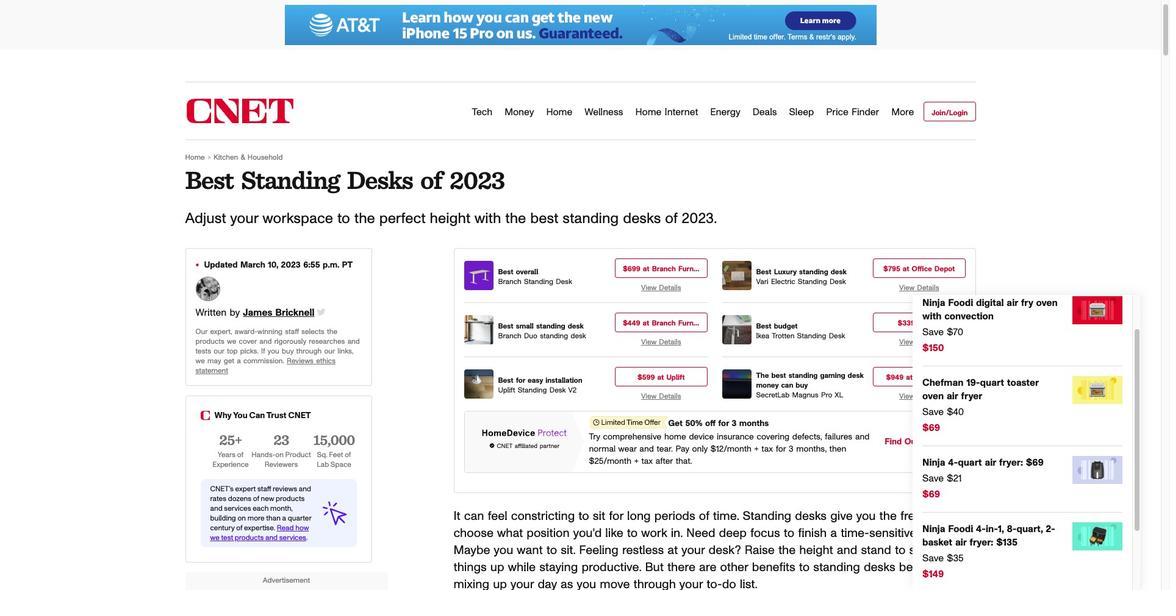 Task type: vqa. For each thing, say whether or not it's contained in the screenshot.


Task type: describe. For each thing, give the bounding box(es) containing it.
get
[[669, 420, 683, 428]]

details for $795
[[918, 284, 940, 292]]

at inside the it can feel constricting to sit for long periods of time. standing desks give you the freedom to choose what position you'd like to work in. need deep focus to finish a time-sensitive project? maybe you want to sit. feeling restless at your desk? raise the height and stand to switch things up while staying productive. but there are other benefits to standing desks beyond mixing up your day as you move through your to-do list.
[[668, 545, 678, 557]]

2 vertical spatial desks
[[864, 562, 896, 574]]

you'd
[[573, 528, 602, 540]]

1 horizontal spatial cnet
[[497, 444, 513, 450]]

sleep
[[790, 107, 814, 117]]

0 horizontal spatial 3
[[732, 420, 737, 428]]

money
[[505, 107, 534, 117]]

try
[[589, 433, 601, 442]]

our expert, award-winning staff selects the products we cover and rigorously researches and tests our top picks. if you buy through our links, we may get a commission.
[[196, 328, 360, 365]]

services inside read how we test products and services .
[[279, 535, 306, 542]]

maybe
[[454, 545, 490, 557]]

a dark image with a large black table and glowing rainbow lights image
[[722, 370, 752, 399]]

trending element
[[185, 46, 976, 82]]

desk inside best luxury standing desk vari electric standing desk
[[830, 278, 846, 286]]

view for $795
[[900, 284, 915, 292]]

standing inside the it can feel constricting to sit for long periods of time. standing desks give you the freedom to choose what position you'd like to work in. need deep focus to finish a time-sensitive project? maybe you want to sit. feeling restless at your desk? raise the height and stand to switch things up while staying productive. but there are other benefits to standing desks beyond mixing up your day as you move through your to-do list.
[[743, 511, 792, 523]]

best for best luxury standing desk vari electric standing desk
[[757, 268, 772, 276]]

details for $449
[[659, 339, 682, 346]]

there
[[668, 562, 696, 574]]

best budget ikea trotten standing desk
[[757, 323, 846, 340]]

and down rates
[[210, 505, 223, 513]]

branch inside 'best small standing desk branch duo standing desk'
[[498, 333, 522, 340]]

air inside chefman 19-quart toaster oven air fryer save $40 $69
[[947, 392, 959, 402]]

cnet's
[[210, 486, 234, 493]]

and right reviews
[[299, 486, 311, 493]]

desk inside best for easy installation uplift standing desk v2
[[550, 387, 566, 394]]

your right adjust
[[230, 212, 259, 226]]

view details for $949
[[900, 393, 940, 400]]

small
[[516, 323, 534, 330]]

buy inside the best standing gaming desk money can buy secretlab magnus pro xl
[[796, 382, 808, 389]]

view for $699
[[641, 284, 657, 292]]

standing inside the best standing gaming desk money can buy secretlab magnus pro xl
[[789, 372, 818, 380]]

standing inside best budget ikea trotten standing desk
[[798, 333, 827, 340]]

march
[[240, 261, 265, 270]]

tech
[[472, 107, 493, 117]]

charcoal desk with green plants near it image
[[464, 315, 493, 345]]

0 vertical spatial desks
[[623, 212, 661, 226]]

and left tear. at the right bottom
[[640, 445, 654, 454]]

0 vertical spatial tax
[[762, 445, 773, 454]]

products inside 'cnet's expert staff reviews and rates dozens of new products and services each month, building on more than a quarter century of expertise.'
[[276, 496, 305, 503]]

overall
[[516, 268, 538, 276]]

view details for $699
[[641, 284, 682, 292]]

through inside our expert, award-winning staff selects the products we cover and rigorously researches and tests our top picks. if you buy through our links, we may get a commission.
[[296, 348, 322, 355]]

need
[[687, 528, 716, 540]]

$21
[[947, 474, 962, 484]]

you right as
[[577, 579, 597, 591]]

standing inside best luxury standing desk vari electric standing desk
[[800, 268, 829, 276]]

vari
[[757, 278, 769, 286]]

the inside our expert, award-winning staff selects the products we cover and rigorously researches and tests our top picks. if you buy through our links, we may get a commission.
[[327, 328, 338, 336]]

desk inside best budget ikea trotten standing desk
[[829, 333, 846, 340]]

standing down household
[[241, 165, 340, 195]]

$795
[[884, 265, 901, 273]]

as
[[561, 579, 573, 591]]

ikea for best budget ikea trotten standing desk
[[757, 333, 770, 340]]

1 vertical spatial more
[[922, 438, 943, 447]]

0 horizontal spatial cnet
[[288, 412, 311, 420]]

a inside the it can feel constricting to sit for long periods of time. standing desks give you the freedom to choose what position you'd like to work in. need deep focus to finish a time-sensitive project? maybe you want to sit. feeling restless at your desk? raise the height and stand to switch things up while staying productive. but there are other benefits to standing desks beyond mixing up your day as you move through your to-do list.
[[831, 528, 838, 540]]

in.
[[671, 528, 683, 540]]

save inside chefman 19-quart toaster oven air fryer save $40 $69
[[923, 408, 944, 417]]

of up adjust your workspace to the perfect height with the best standing desks of 2023.
[[421, 165, 442, 195]]

23 hands-on product reviewers 15,000 sq. feet of lab space
[[252, 431, 355, 469]]

at for $699
[[643, 265, 650, 273]]

1 vertical spatial 2023
[[281, 261, 301, 270]]

gaming
[[821, 372, 846, 380]]

$599
[[638, 374, 655, 381]]

staff inside 'cnet's expert staff reviews and rates dozens of new products and services each month, building on more than a quarter century of expertise.'
[[258, 486, 271, 493]]

wellness
[[585, 107, 623, 117]]

0 vertical spatial lab
[[940, 374, 953, 381]]

written
[[196, 308, 227, 318]]

to left sit.
[[547, 545, 557, 557]]

0 horizontal spatial with
[[475, 212, 501, 226]]

james
[[243, 308, 273, 318]]

read how we test products and services link
[[210, 525, 309, 542]]

home for home link
[[185, 154, 205, 161]]

cnet image
[[185, 99, 295, 123]]

your down need
[[682, 545, 705, 557]]

view for $599
[[641, 393, 657, 400]]

to left finish
[[784, 528, 795, 540]]

standing inside best overall branch standing desk
[[524, 278, 554, 286]]

sensitive
[[870, 528, 917, 540]]

of inside 23 hands-on product reviewers 15,000 sq. feet of lab space
[[345, 452, 351, 459]]

save inside ninja 4-quart air fryer: $69 save $21 $69
[[923, 474, 944, 484]]

money
[[757, 382, 779, 389]]

perfect
[[379, 212, 426, 226]]

reviews ethics statement
[[196, 358, 336, 375]]

choose
[[454, 528, 494, 540]]

years
[[218, 452, 236, 459]]

get 50% off for 3 months
[[669, 420, 769, 428]]

only
[[693, 445, 708, 454]]

it can feel constricting to sit for long periods of time. standing desks give you the freedom to choose what position you'd like to work in. need deep focus to finish a time-sensitive project? maybe you want to sit. feeling restless at your desk? raise the height and stand to switch things up while staying productive. but there are other benefits to standing desks beyond mixing up your day as you move through your to-do list.
[[454, 511, 965, 591]]

more inside 'cnet's expert staff reviews and rates dozens of new products and services each month, building on more than a quarter century of expertise.'
[[248, 515, 265, 522]]

view for $449
[[641, 339, 657, 346]]

v2
[[568, 387, 577, 394]]

for right off
[[719, 420, 729, 428]]

switch
[[910, 545, 944, 557]]

$12/month
[[711, 445, 752, 454]]

of up each
[[253, 496, 259, 503]]

chefman-19-quart-air fryer toaster oven image
[[1073, 377, 1123, 405]]

it
[[454, 511, 461, 523]]

price finder
[[827, 107, 880, 117]]

by
[[230, 308, 240, 318]]

the up benefits
[[779, 545, 796, 557]]

hands-
[[252, 452, 275, 459]]

1 vertical spatial we
[[196, 358, 205, 365]]

and up if
[[260, 338, 272, 345]]

at for $795
[[903, 265, 910, 273]]

4- inside ninja foodi 4-in-1, 8-quart, 2- basket air fryer: $135 save $35 $149
[[977, 525, 986, 535]]

best for best budget ikea trotten standing desk
[[757, 323, 772, 330]]

convection
[[945, 312, 994, 322]]

reviewers
[[265, 461, 298, 469]]

services inside 'cnet's expert staff reviews and rates dozens of new products and services each month, building on more than a quarter century of expertise.'
[[224, 505, 251, 513]]

air inside ninja foodi 4-in-1, 8-quart, 2- basket air fryer: $135 save $35 $149
[[956, 538, 967, 548]]

2 horizontal spatial we
[[227, 338, 236, 345]]

stand
[[862, 545, 892, 557]]

furniture for $449 at branch furniture
[[679, 320, 709, 327]]

1 vertical spatial up
[[493, 579, 507, 591]]

mixing
[[454, 579, 490, 591]]

view for $949
[[900, 393, 915, 400]]

adjust your workspace to the perfect height with the best standing desks of 2023.
[[185, 212, 717, 226]]

standing inside best for easy installation uplift standing desk v2
[[518, 387, 547, 394]]

details for $949
[[918, 393, 940, 400]]

0 vertical spatial uplift
[[667, 374, 685, 381]]

15,000
[[313, 431, 355, 449]]

of inside the 25+ years of experience
[[237, 452, 244, 459]]

award-
[[235, 328, 258, 336]]

uplift standing desk v2 image
[[464, 370, 493, 399]]

price finder link
[[827, 92, 880, 131]]

the left perfect
[[354, 212, 375, 226]]

months,
[[797, 445, 827, 454]]

find
[[885, 438, 902, 447]]

you down what
[[494, 545, 514, 557]]

your down while
[[511, 579, 534, 591]]

magnus
[[793, 392, 819, 399]]

feeling
[[579, 545, 619, 557]]

furniture for $699 at branch furniture
[[679, 265, 710, 273]]

fry
[[1022, 298, 1034, 308]]

height inside the it can feel constricting to sit for long periods of time. standing desks give you the freedom to choose what position you'd like to work in. need deep focus to finish a time-sensitive project? maybe you want to sit. feeling restless at your desk? raise the height and stand to switch things up while staying productive. but there are other benefits to standing desks beyond mixing up your day as you move through your to-do list.
[[800, 545, 834, 557]]

branch for best
[[498, 278, 522, 286]]

best inside the best standing gaming desk money can buy secretlab magnus pro xl
[[772, 372, 787, 380]]

electric
[[771, 278, 796, 286]]

of inside the it can feel constricting to sit for long periods of time. standing desks give you the freedom to choose what position you'd like to work in. need deep focus to finish a time-sensitive project? maybe you want to sit. feeling restless at your desk? raise the height and stand to switch things up while staying productive. but there are other benefits to standing desks beyond mixing up your day as you move through your to-do list.
[[699, 511, 710, 523]]

2023.
[[682, 212, 717, 226]]

picks.
[[240, 348, 259, 355]]

ninja for ninja 4-quart air fryer: $69
[[923, 458, 946, 468]]

best for best small standing desk branch duo standing desk
[[498, 323, 514, 330]]

desk up installation
[[571, 333, 586, 340]]

products inside read how we test products and services .
[[235, 535, 264, 542]]

like
[[606, 528, 624, 540]]

links,
[[338, 348, 354, 355]]

$949 at secret lab
[[887, 374, 953, 381]]

staying
[[540, 562, 578, 574]]

month,
[[270, 505, 293, 513]]

desk inside the best standing gaming desk money can buy secretlab magnus pro xl
[[848, 372, 864, 380]]

the up overall
[[506, 212, 526, 226]]

desk inside best luxury standing desk vari electric standing desk
[[831, 268, 847, 276]]

with inside ninja foodi digital air fry oven with convection save $70 $150
[[923, 312, 942, 322]]

easy
[[528, 377, 543, 384]]

how
[[296, 525, 309, 532]]

air inside ninja 4-quart air fryer: $69 save $21 $69
[[985, 458, 997, 468]]

ikea for $339 at ikea
[[927, 320, 941, 327]]

foodi for 4-
[[949, 525, 974, 535]]

1 our from the left
[[214, 348, 224, 355]]

why
[[215, 412, 232, 420]]

and inside the it can feel constricting to sit for long periods of time. standing desks give you the freedom to choose what position you'd like to work in. need deep focus to finish a time-sensitive project? maybe you want to sit. feeling restless at your desk? raise the height and stand to switch things up while staying productive. but there are other benefits to standing desks beyond mixing up your day as you move through your to-do list.
[[837, 545, 858, 557]]

rates
[[210, 496, 226, 503]]

new
[[261, 496, 274, 503]]

1 horizontal spatial home
[[547, 107, 573, 117]]

find out more
[[885, 438, 943, 447]]

$69 inside chefman 19-quart toaster oven air fryer save $40 $69
[[923, 424, 941, 433]]

1 vertical spatial desks
[[795, 511, 827, 523]]

to up project?
[[950, 511, 961, 523]]

after
[[656, 458, 673, 466]]

desk right small
[[568, 323, 584, 330]]

feet
[[329, 452, 343, 459]]

save inside ninja foodi 4-in-1, 8-quart, 2- basket air fryer: $135 save $35 $149
[[923, 554, 944, 564]]

0 horizontal spatial +
[[635, 458, 639, 466]]

off
[[706, 420, 716, 428]]

details for $599
[[659, 393, 682, 400]]

periods
[[655, 511, 696, 523]]

ninja 4-quart air fryer: $69 save $21 $69
[[923, 458, 1044, 500]]

on inside 'cnet's expert staff reviews and rates dozens of new products and services each month, building on more than a quarter century of expertise.'
[[238, 515, 246, 522]]

view details for $599
[[641, 393, 682, 400]]

chefman 19-quart toaster oven air fryer save $40 $69
[[923, 378, 1039, 433]]

of right "century"
[[236, 525, 243, 532]]

home
[[665, 433, 687, 442]]

fryer: inside ninja foodi 4-in-1, 8-quart, 2- basket air fryer: $135 save $35 $149
[[970, 538, 994, 548]]

2 vertical spatial $69
[[923, 490, 941, 500]]

we inside read how we test products and services .
[[210, 535, 220, 542]]

to down the sensitive at the right bottom of page
[[895, 545, 906, 557]]

details for $699
[[659, 284, 682, 292]]

ninja foodi digital air fry oven with convection image
[[1073, 297, 1123, 325]]

you inside our expert, award-winning staff selects the products we cover and rigorously researches and tests our top picks. if you buy through our links, we may get a commission.
[[268, 348, 279, 355]]

0 vertical spatial 2023
[[450, 165, 505, 195]]

expert
[[235, 486, 256, 493]]

tests
[[196, 348, 211, 355]]

standing inside best luxury standing desk vari electric standing desk
[[798, 278, 827, 286]]

quart for 19-
[[981, 378, 1005, 388]]

air inside ninja foodi digital air fry oven with convection save $70 $150
[[1007, 298, 1019, 308]]

toaster
[[1008, 378, 1039, 388]]

10,
[[268, 261, 278, 270]]



Task type: locate. For each thing, give the bounding box(es) containing it.
ninja inside ninja foodi digital air fry oven with convection save $70 $150
[[923, 298, 946, 308]]

staff inside our expert, award-winning staff selects the products we cover and rigorously researches and tests our top picks. if you buy through our links, we may get a commission.
[[285, 328, 299, 336]]

through up reviews
[[296, 348, 322, 355]]

james bricknell twitter image
[[317, 267, 325, 358]]

desk up "gaming"
[[829, 333, 846, 340]]

through inside the it can feel constricting to sit for long periods of time. standing desks give you the freedom to choose what position you'd like to work in. need deep focus to finish a time-sensitive project? maybe you want to sit. feeling restless at your desk? raise the height and stand to switch things up while staying productive. but there are other benefits to standing desks beyond mixing up your day as you move through your to-do list.
[[634, 579, 676, 591]]

save left $21
[[923, 474, 944, 484]]

cnet right trust
[[288, 412, 311, 420]]

0 horizontal spatial oven
[[923, 392, 944, 402]]

lab inside 23 hands-on product reviewers 15,000 sq. feet of lab space
[[317, 461, 329, 469]]

0 horizontal spatial tax
[[642, 458, 653, 466]]

1 horizontal spatial services
[[279, 535, 306, 542]]

2 vertical spatial products
[[235, 535, 264, 542]]

with right $339
[[923, 312, 942, 322]]

time-
[[841, 528, 870, 540]]

at
[[643, 265, 650, 273], [903, 265, 910, 273], [643, 320, 650, 327], [918, 320, 925, 327], [658, 374, 664, 381], [906, 374, 913, 381], [668, 545, 678, 557]]

1 horizontal spatial tax
[[762, 445, 773, 454]]

view details down $949 at secret lab link
[[900, 393, 940, 400]]

2 horizontal spatial a
[[831, 528, 838, 540]]

1,
[[998, 525, 1004, 535]]

best up vari
[[757, 268, 772, 276]]

and right failures on the bottom
[[856, 433, 870, 442]]

best for best overall branch standing desk
[[498, 268, 514, 276]]

1 vertical spatial 3
[[789, 445, 794, 454]]

a right get
[[237, 358, 241, 365]]

1 horizontal spatial lab
[[940, 374, 953, 381]]

1 ninja from the top
[[923, 298, 946, 308]]

and down expertise.
[[265, 535, 278, 542]]

furniture left ikea skarsta 1 image
[[679, 320, 709, 327]]

home left the kitchen
[[185, 154, 205, 161]]

more right the 'finder' at the top of page
[[892, 107, 914, 117]]

ninja down find out more link
[[923, 458, 946, 468]]

2 horizontal spatial more
[[922, 438, 943, 447]]

at right $599
[[658, 374, 664, 381]]

0 vertical spatial 3
[[732, 420, 737, 428]]

0 vertical spatial height
[[430, 212, 471, 226]]

23
[[274, 431, 289, 449]]

ninja inside ninja 4-quart air fryer: $69 save $21 $69
[[923, 458, 946, 468]]

our up the may
[[214, 348, 224, 355]]

ninja inside ninja foodi 4-in-1, 8-quart, 2- basket air fryer: $135 save $35 $149
[[923, 525, 946, 535]]

1 horizontal spatial fryer:
[[1000, 458, 1024, 468]]

we up top
[[227, 338, 236, 345]]

lab down sq.
[[317, 461, 329, 469]]

ikea inside best budget ikea trotten standing desk
[[757, 333, 770, 340]]

up left while
[[491, 562, 505, 574]]

fryer: inside ninja 4-quart air fryer: $69 save $21 $69
[[1000, 458, 1024, 468]]

that.
[[676, 458, 693, 466]]

than
[[266, 515, 281, 522]]

with up white legged standing desk with wood top on a purple background icon
[[475, 212, 501, 226]]

1 vertical spatial a
[[282, 515, 286, 522]]

branch down small
[[498, 333, 522, 340]]

best up overall
[[531, 212, 559, 226]]

save up $150 at the right of the page
[[923, 328, 944, 338]]

quart inside chefman 19-quart toaster oven air fryer save $40 $69
[[981, 378, 1005, 388]]

1 vertical spatial ikea
[[757, 333, 770, 340]]

to right like
[[627, 528, 638, 540]]

0 horizontal spatial services
[[224, 505, 251, 513]]

save left $40
[[923, 408, 944, 417]]

air up $40
[[947, 392, 959, 402]]

rigorously
[[274, 338, 306, 345]]

0 vertical spatial buy
[[282, 348, 294, 355]]

19-
[[967, 378, 981, 388]]

1 vertical spatial $69
[[1026, 458, 1044, 468]]

for inside try comprehensive home device insurance covering defects, failures and normal wear and tear. pay only $12/month + tax for 3 months, then $25/month + tax after that.
[[776, 445, 786, 454]]

best standing desks of 2023
[[185, 165, 505, 195]]

0 vertical spatial we
[[227, 338, 236, 345]]

ninja up basket
[[923, 525, 946, 535]]

updated march 10, 2023  6:55 p.m. pt
[[204, 261, 353, 270]]

insurance
[[717, 433, 754, 442]]

1 horizontal spatial more
[[892, 107, 914, 117]]

at for $339
[[918, 320, 925, 327]]

white legged standing desk with wood top on a purple background image
[[464, 261, 493, 290]]

our
[[196, 328, 208, 336]]

reviews
[[273, 486, 297, 493]]

comprehensive
[[603, 433, 662, 442]]

1 horizontal spatial +
[[755, 445, 759, 454]]

$339
[[898, 320, 916, 327]]

view down $949 at secret lab link
[[900, 393, 915, 400]]

foodi up convection
[[949, 298, 974, 308]]

to left the sit
[[579, 511, 589, 523]]

then
[[830, 445, 847, 454]]

duo
[[524, 333, 538, 340]]

1 vertical spatial ninja
[[923, 458, 946, 468]]

test
[[221, 535, 233, 542]]

a inside our expert, award-winning staff selects the products we cover and rigorously researches and tests our top picks. if you buy through our links, we may get a commission.
[[237, 358, 241, 365]]

building
[[210, 515, 236, 522]]

for inside the it can feel constricting to sit for long periods of time. standing desks give you the freedom to choose what position you'd like to work in. need deep focus to finish a time-sensitive project? maybe you want to sit. feeling restless at your desk? raise the height and stand to switch things up while staying productive. but there are other benefits to standing desks beyond mixing up your day as you move through your to-do list.
[[609, 511, 624, 523]]

1 vertical spatial 4-
[[977, 525, 986, 535]]

1 horizontal spatial ikea
[[927, 320, 941, 327]]

quart inside ninja 4-quart air fryer: $69 save $21 $69
[[958, 458, 983, 468]]

depot
[[935, 265, 956, 273]]

standing up focus at the right of page
[[743, 511, 792, 523]]

air down chefman 19-quart toaster oven air fryer save $40 $69
[[985, 458, 997, 468]]

home for home internet
[[636, 107, 662, 117]]

project?
[[921, 528, 965, 540]]

2 ninja from the top
[[923, 458, 946, 468]]

james headshot image
[[196, 278, 219, 301]]

at for $949
[[906, 374, 913, 381]]

0 vertical spatial $69
[[923, 424, 941, 433]]

0 horizontal spatial fryer:
[[970, 538, 994, 548]]

1 vertical spatial buy
[[796, 382, 808, 389]]

3 inside try comprehensive home device insurance covering defects, failures and normal wear and tear. pay only $12/month + tax for 3 months, then $25/month + tax after that.
[[789, 445, 794, 454]]

uplift inside best for easy installation uplift standing desk v2
[[498, 387, 515, 394]]

1 horizontal spatial staff
[[285, 328, 299, 336]]

desk?
[[709, 545, 741, 557]]

air up $35 on the right bottom of the page
[[956, 538, 967, 548]]

chefman
[[923, 378, 964, 388]]

we left test
[[210, 535, 220, 542]]

0 horizontal spatial a
[[237, 358, 241, 365]]

for right the sit
[[609, 511, 624, 523]]

2 our from the left
[[324, 348, 335, 355]]

other
[[721, 562, 749, 574]]

3 save from the top
[[923, 474, 944, 484]]

view details for $339
[[900, 339, 940, 346]]

foodi up basket
[[949, 525, 974, 535]]

1 horizontal spatial desks
[[795, 511, 827, 523]]

view details for $449
[[641, 339, 682, 346]]

0 vertical spatial can
[[782, 382, 794, 389]]

finder
[[852, 107, 880, 117]]

1 vertical spatial oven
[[923, 392, 944, 402]]

0 horizontal spatial through
[[296, 348, 322, 355]]

1 vertical spatial lab
[[317, 461, 329, 469]]

0 vertical spatial 4-
[[949, 458, 958, 468]]

what
[[497, 528, 523, 540]]

details down secret
[[918, 393, 940, 400]]

why you can trust cnet
[[215, 412, 311, 420]]

$795 at office depot
[[884, 265, 956, 273]]

productive.
[[582, 562, 642, 574]]

branch down overall
[[498, 278, 522, 286]]

best for best standing desks of 2023
[[185, 165, 233, 195]]

we down tests at the left bottom of the page
[[196, 358, 205, 365]]

kitchen & household link
[[214, 154, 283, 161]]

with
[[475, 212, 501, 226], [923, 312, 942, 322]]

branch inside best overall branch standing desk
[[498, 278, 522, 286]]

0 horizontal spatial best
[[531, 212, 559, 226]]

oven inside chefman 19-quart toaster oven air fryer save $40 $69
[[923, 392, 944, 402]]

1 horizontal spatial buy
[[796, 382, 808, 389]]

1 vertical spatial through
[[634, 579, 676, 591]]

a
[[237, 358, 241, 365], [282, 515, 286, 522], [831, 528, 838, 540]]

0 vertical spatial cnet
[[288, 412, 311, 420]]

for inside best for easy installation uplift standing desk v2
[[516, 377, 526, 384]]

best inside best overall branch standing desk
[[498, 268, 514, 276]]

ikea skarsta 1 image
[[722, 315, 752, 345]]

1 vertical spatial with
[[923, 312, 942, 322]]

quart for 4-
[[958, 458, 983, 468]]

can up secretlab
[[782, 382, 794, 389]]

details for $339
[[918, 339, 940, 346]]

of up need
[[699, 511, 710, 523]]

on inside 23 hands-on product reviewers 15,000 sq. feet of lab space
[[275, 452, 284, 459]]

foodi for digital
[[949, 298, 974, 308]]

best inside best for easy installation uplift standing desk v2
[[498, 377, 514, 384]]

1 foodi from the top
[[949, 298, 974, 308]]

details down '$449 at branch furniture'
[[659, 339, 682, 346]]

workspace
[[263, 212, 333, 226]]

$339 at ikea link
[[873, 313, 966, 335]]

desks
[[347, 165, 413, 195]]

tax left after
[[642, 458, 653, 466]]

4 save from the top
[[923, 554, 944, 564]]

uplift right $599
[[667, 374, 685, 381]]

more up expertise.
[[248, 515, 265, 522]]

day
[[538, 579, 557, 591]]

4- inside ninja 4-quart air fryer: $69 save $21 $69
[[949, 458, 958, 468]]

home left internet
[[636, 107, 662, 117]]

view details down the $449 at branch furniture link
[[641, 339, 682, 346]]

1 save from the top
[[923, 328, 944, 338]]

you right if
[[268, 348, 279, 355]]

product
[[285, 452, 311, 459]]

overhead shot of a desk with a phone, pad and paper and a laptop on it image
[[722, 261, 752, 290]]

pay
[[676, 445, 690, 454]]

a up read
[[282, 515, 286, 522]]

your down there
[[680, 579, 703, 591]]

to down best standing desks of 2023
[[337, 212, 350, 226]]

foodi inside ninja foodi 4-in-1, 8-quart, 2- basket air fryer: $135 save $35 $149
[[949, 525, 974, 535]]

0 vertical spatial through
[[296, 348, 322, 355]]

$35
[[947, 554, 964, 564]]

0 horizontal spatial uplift
[[498, 387, 515, 394]]

defects,
[[793, 433, 823, 442]]

you up time-
[[857, 511, 876, 523]]

best inside 'best small standing desk branch duo standing desk'
[[498, 323, 514, 330]]

ninja 4 in 1 2 basket 8 quart air fryer bf image
[[1073, 523, 1123, 551]]

energy
[[711, 107, 741, 117]]

budget
[[774, 323, 798, 330]]

view for $339
[[900, 339, 915, 346]]

ikea up $150 at the right of the page
[[927, 320, 941, 327]]

bf ninja 4 quart air fryer image
[[1073, 457, 1123, 485]]

1 furniture from the top
[[679, 265, 710, 273]]

2-
[[1046, 525, 1056, 535]]

best for easy installation uplift standing desk v2
[[498, 377, 583, 394]]

at right $949
[[906, 374, 913, 381]]

but
[[645, 562, 664, 574]]

0 vertical spatial on
[[275, 452, 284, 459]]

height right perfect
[[430, 212, 471, 226]]

basket
[[923, 538, 953, 548]]

your
[[230, 212, 259, 226], [682, 545, 705, 557], [511, 579, 534, 591], [680, 579, 703, 591]]

0 horizontal spatial our
[[214, 348, 224, 355]]

branch for $699
[[652, 265, 676, 273]]

uplift
[[667, 374, 685, 381], [498, 387, 515, 394]]

at down in.
[[668, 545, 678, 557]]

to-
[[707, 579, 722, 591]]

$795 at office depot link
[[873, 259, 966, 281]]

best right uplift standing desk v2 image
[[498, 377, 514, 384]]

2 save from the top
[[923, 408, 944, 417]]

at for $449
[[643, 320, 650, 327]]

position
[[527, 528, 570, 540]]

0 vertical spatial staff
[[285, 328, 299, 336]]

0 vertical spatial ninja
[[923, 298, 946, 308]]

0 vertical spatial services
[[224, 505, 251, 513]]

staff up new
[[258, 486, 271, 493]]

$949 at secret lab link
[[873, 367, 966, 389]]

2023 up adjust your workspace to the perfect height with the best standing desks of 2023.
[[450, 165, 505, 195]]

1 vertical spatial best
[[772, 372, 787, 380]]

4- up $21
[[949, 458, 958, 468]]

dozens
[[228, 496, 252, 503]]

a inside 'cnet's expert staff reviews and rates dozens of new products and services each month, building on more than a quarter century of expertise.'
[[282, 515, 286, 522]]

desk inside best overall branch standing desk
[[556, 278, 572, 286]]

0 vertical spatial with
[[475, 212, 501, 226]]

2 vertical spatial we
[[210, 535, 220, 542]]

more right out
[[922, 438, 943, 447]]

1 horizontal spatial 3
[[789, 445, 794, 454]]

1 horizontal spatial oven
[[1037, 298, 1058, 308]]

view details down $795 at office depot link
[[900, 284, 940, 292]]

0 horizontal spatial 2023
[[281, 261, 301, 270]]

1 horizontal spatial best
[[772, 372, 787, 380]]

products down reviews
[[276, 496, 305, 503]]

1 vertical spatial products
[[276, 496, 305, 503]]

$699
[[623, 265, 641, 273]]

fryer:
[[1000, 458, 1024, 468], [970, 538, 994, 548]]

2 horizontal spatial products
[[276, 496, 305, 503]]

+ down wear
[[635, 458, 639, 466]]

work
[[641, 528, 667, 540]]

best left budget
[[757, 323, 772, 330]]

do
[[722, 579, 737, 591]]

of right "feet"
[[345, 452, 351, 459]]

details down $599 at uplift link
[[659, 393, 682, 400]]

0 horizontal spatial can
[[464, 511, 484, 523]]

1 horizontal spatial can
[[782, 382, 794, 389]]

cnet logo image
[[201, 411, 210, 420]]

view details down $599 at uplift link
[[641, 393, 682, 400]]

quart up fryer
[[981, 378, 1005, 388]]

buy inside our expert, award-winning staff selects the products we cover and rigorously researches and tests our top picks. if you buy through our links, we may get a commission.
[[282, 348, 294, 355]]

$25/month
[[589, 458, 632, 466]]

of left 2023.
[[666, 212, 678, 226]]

cnet's expert staff reviews and rates dozens of new products and services each month, building on more than a quarter century of expertise.
[[210, 486, 311, 532]]

the up the sensitive at the right bottom of page
[[880, 511, 897, 523]]

0 vertical spatial oven
[[1037, 298, 1058, 308]]

products inside our expert, award-winning staff selects the products we cover and rigorously researches and tests our top picks. if you buy through our links, we may get a commission.
[[196, 338, 225, 345]]

$449
[[623, 320, 641, 327]]

3 ninja from the top
[[923, 525, 946, 535]]

0 vertical spatial ikea
[[927, 320, 941, 327]]

products
[[196, 338, 225, 345], [276, 496, 305, 503], [235, 535, 264, 542]]

standing inside the it can feel constricting to sit for long periods of time. standing desks give you the freedom to choose what position you'd like to work in. need deep focus to finish a time-sensitive project? maybe you want to sit. feeling restless at your desk? raise the height and stand to switch things up while staying productive. but there are other benefits to standing desks beyond mixing up your day as you move through your to-do list.
[[814, 562, 861, 574]]

0 vertical spatial foodi
[[949, 298, 974, 308]]

best left small
[[498, 323, 514, 330]]

1 horizontal spatial height
[[800, 545, 834, 557]]

restless
[[623, 545, 664, 557]]

2 furniture from the top
[[679, 320, 709, 327]]

oven inside ninja foodi digital air fry oven with convection save $70 $150
[[1037, 298, 1058, 308]]

0 vertical spatial products
[[196, 338, 225, 345]]

1 vertical spatial fryer:
[[970, 538, 994, 548]]

for left the easy in the left of the page
[[516, 377, 526, 384]]

2 vertical spatial ninja
[[923, 525, 946, 535]]

foodi inside ninja foodi digital air fry oven with convection save $70 $150
[[949, 298, 974, 308]]

1 horizontal spatial our
[[324, 348, 335, 355]]

advertisement region
[[285, 5, 877, 45]]

$70
[[947, 328, 964, 338]]

standing down budget
[[798, 333, 827, 340]]

air
[[1007, 298, 1019, 308], [947, 392, 959, 402], [985, 458, 997, 468], [956, 538, 967, 548]]

1 horizontal spatial a
[[282, 515, 286, 522]]

1 horizontal spatial we
[[210, 535, 220, 542]]

a down give
[[831, 528, 838, 540]]

branch for $449
[[652, 320, 676, 327]]

0 vertical spatial a
[[237, 358, 241, 365]]

to right benefits
[[799, 562, 810, 574]]

3 up insurance
[[732, 420, 737, 428]]

3 down the defects,
[[789, 445, 794, 454]]

1 vertical spatial quart
[[958, 458, 983, 468]]

$69
[[923, 424, 941, 433], [1026, 458, 1044, 468], [923, 490, 941, 500]]

0 horizontal spatial 4-
[[949, 458, 958, 468]]

oven right fry
[[1037, 298, 1058, 308]]

best overall branch standing desk
[[498, 268, 572, 286]]

affiliated
[[515, 444, 538, 450]]

&
[[241, 154, 245, 161]]

.
[[306, 535, 308, 542]]

2 vertical spatial more
[[248, 515, 265, 522]]

beyond
[[900, 562, 940, 574]]

0 horizontal spatial desks
[[623, 212, 661, 226]]

can inside the it can feel constricting to sit for long periods of time. standing desks give you the freedom to choose what position you'd like to work in. need deep focus to finish a time-sensitive project? maybe you want to sit. feeling restless at your desk? raise the height and stand to switch things up while staying productive. but there are other benefits to standing desks beyond mixing up your day as you move through your to-do list.
[[464, 511, 484, 523]]

and up the links,
[[348, 338, 360, 345]]

can inside the best standing gaming desk money can buy secretlab magnus pro xl
[[782, 382, 794, 389]]

desks
[[623, 212, 661, 226], [795, 511, 827, 523], [864, 562, 896, 574]]

1 horizontal spatial with
[[923, 312, 942, 322]]

1 horizontal spatial products
[[235, 535, 264, 542]]

and inside read how we test products and services .
[[265, 535, 278, 542]]

1 vertical spatial cnet
[[497, 444, 513, 450]]

deep
[[719, 528, 747, 540]]

desk up 'best small standing desk branch duo standing desk'
[[556, 278, 572, 286]]

details down "office"
[[918, 284, 940, 292]]

0 vertical spatial more
[[892, 107, 914, 117]]

1 vertical spatial uplift
[[498, 387, 515, 394]]

ninja for ninja foodi digital air fry oven with convection
[[923, 298, 946, 308]]

2 horizontal spatial home
[[636, 107, 662, 117]]

join/login
[[932, 109, 968, 116]]

view down $699 at branch furniture link on the right top of the page
[[641, 284, 657, 292]]

1 horizontal spatial uplift
[[667, 374, 685, 381]]

failures
[[825, 433, 853, 442]]

1 vertical spatial services
[[279, 535, 306, 542]]

more
[[892, 107, 914, 117], [922, 438, 943, 447], [248, 515, 265, 522]]

view details for $795
[[900, 284, 940, 292]]

home link
[[185, 154, 205, 161]]

branch right $699
[[652, 265, 676, 273]]

expertise.
[[244, 525, 275, 532]]

cnet left "affiliated" on the left bottom of page
[[497, 444, 513, 450]]

0 horizontal spatial height
[[430, 212, 471, 226]]

read how we test products and services .
[[210, 525, 309, 542]]

can
[[249, 412, 265, 420]]

save inside ninja foodi digital air fry oven with convection save $70 $150
[[923, 328, 944, 338]]

2 foodi from the top
[[949, 525, 974, 535]]

are
[[700, 562, 717, 574]]

1 horizontal spatial through
[[634, 579, 676, 591]]

products down expertise.
[[235, 535, 264, 542]]

1 vertical spatial foodi
[[949, 525, 974, 535]]

desk down installation
[[550, 387, 566, 394]]

quart up $21
[[958, 458, 983, 468]]

bricknell
[[275, 308, 315, 318]]

details down the $699 at branch furniture
[[659, 284, 682, 292]]

cnet
[[288, 412, 311, 420], [497, 444, 513, 450]]

desks up $699
[[623, 212, 661, 226]]

0 vertical spatial best
[[531, 212, 559, 226]]

1 vertical spatial on
[[238, 515, 246, 522]]

xl
[[835, 392, 844, 399]]

1 vertical spatial furniture
[[679, 320, 709, 327]]

at for $599
[[658, 374, 664, 381]]

ninja for ninja foodi 4-in-1, 8-quart, 2- basket air fryer: $135
[[923, 525, 946, 535]]

best inside best luxury standing desk vari electric standing desk
[[757, 268, 772, 276]]

$449 at branch furniture
[[623, 320, 709, 327]]

through down but at the right
[[634, 579, 676, 591]]

0 vertical spatial up
[[491, 562, 505, 574]]

best for best for easy installation uplift standing desk v2
[[498, 377, 514, 384]]

desk left $795
[[831, 268, 847, 276]]

1 vertical spatial tax
[[642, 458, 653, 466]]

best inside best budget ikea trotten standing desk
[[757, 323, 772, 330]]



